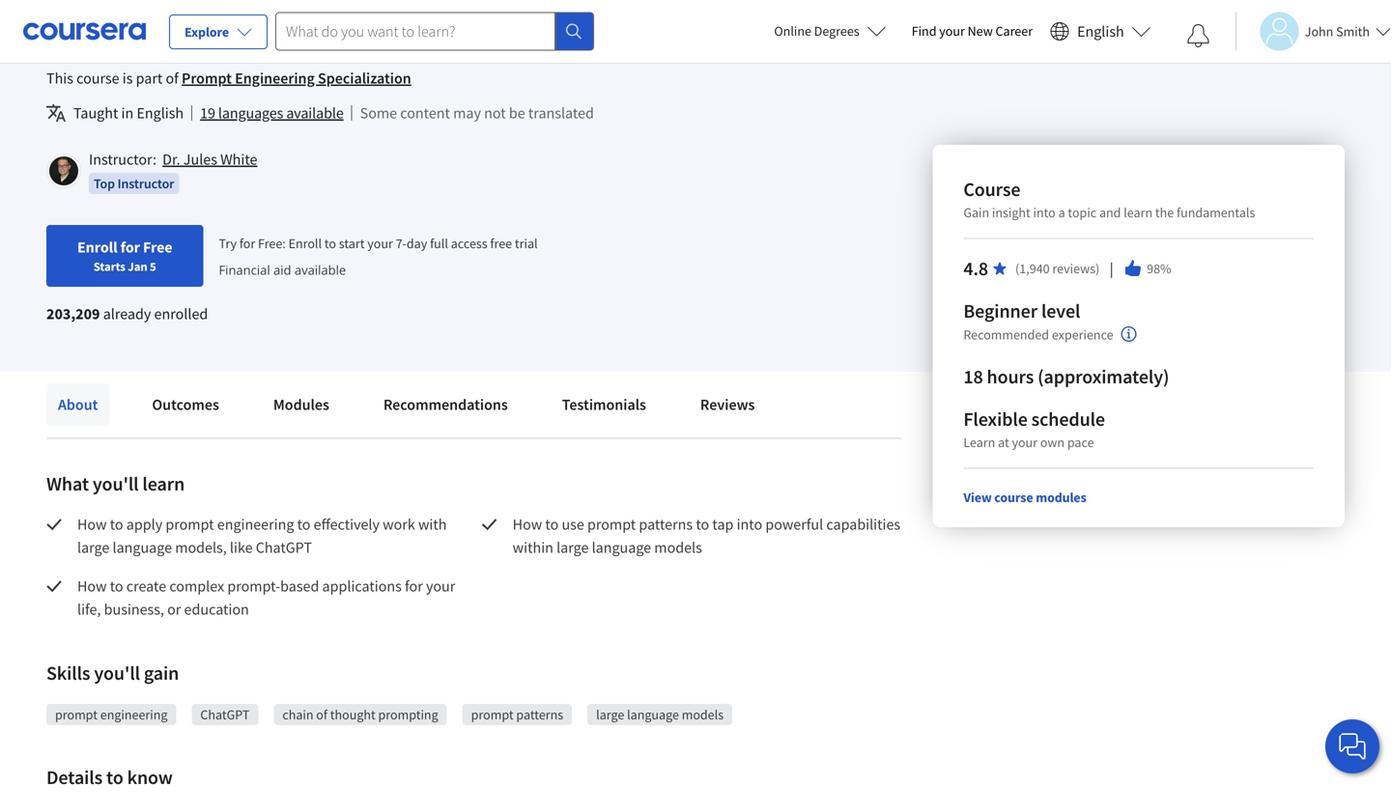 Task type: describe. For each thing, give the bounding box(es) containing it.
online degrees
[[774, 22, 860, 40]]

online
[[774, 22, 811, 40]]

thought
[[330, 706, 376, 724]]

create
[[126, 577, 166, 596]]

career
[[996, 22, 1033, 40]]

taught
[[73, 103, 118, 123]]

fundamentals
[[1177, 204, 1255, 221]]

to left the tap
[[696, 515, 709, 534]]

find your new career link
[[902, 19, 1042, 43]]

gain
[[144, 661, 179, 685]]

prompt engineering
[[55, 706, 168, 724]]

prompt right prompting
[[471, 706, 514, 724]]

applications
[[322, 577, 402, 596]]

large inside the how to use prompt patterns to tap into powerful capabilities within large language models
[[557, 538, 589, 557]]

use
[[562, 515, 584, 534]]

to inside try for free: enroll to start your 7-day full access free trial financial aid available
[[324, 235, 336, 252]]

online degrees button
[[759, 10, 902, 52]]

dr. jules white link
[[162, 150, 257, 169]]

recommendations link
[[372, 384, 520, 426]]

4.8
[[963, 256, 988, 281]]

gain
[[963, 204, 989, 221]]

(1,940
[[1015, 260, 1050, 277]]

learn inside course gain insight into a topic and learn the fundamentals
[[1124, 204, 1153, 221]]

how for how to use prompt patterns to tap into powerful capabilities within large language models
[[513, 515, 542, 534]]

course for view
[[994, 489, 1033, 506]]

prompting
[[378, 706, 438, 724]]

what you'll learn
[[46, 472, 185, 496]]

like
[[230, 538, 253, 557]]

skills you'll gain
[[46, 661, 179, 685]]

engineering inside how to apply prompt engineering to effectively work with large language models, like chatgpt
[[217, 515, 294, 534]]

to left the use
[[545, 515, 559, 534]]

english inside button
[[1077, 22, 1124, 41]]

available inside button
[[286, 103, 344, 123]]

complex
[[169, 577, 224, 596]]

the
[[1155, 204, 1174, 221]]

insight
[[992, 204, 1031, 221]]

jules
[[183, 150, 217, 169]]

you'll for what
[[93, 472, 139, 496]]

full
[[430, 235, 448, 252]]

prompt-
[[227, 577, 280, 596]]

outcomes
[[152, 395, 219, 414]]

information about difficulty level pre-requisites. image
[[1121, 327, 1137, 342]]

financial
[[219, 261, 270, 278]]

enrolled
[[154, 304, 208, 324]]

|
[[1107, 258, 1116, 279]]

beginner
[[963, 299, 1038, 323]]

education
[[184, 600, 249, 619]]

new
[[968, 22, 993, 40]]

flexible
[[963, 407, 1028, 431]]

98%
[[1147, 260, 1171, 277]]

in
[[121, 103, 134, 123]]

how to use prompt patterns to tap into powerful capabilities within large language models
[[513, 515, 904, 557]]

5
[[150, 259, 156, 274]]

free
[[490, 235, 512, 252]]

capabilities
[[826, 515, 900, 534]]

be
[[509, 103, 525, 123]]

reviews
[[700, 395, 755, 414]]

effectively
[[314, 515, 380, 534]]

coursera image
[[23, 16, 146, 47]]

learn
[[963, 434, 995, 451]]

a
[[1058, 204, 1065, 221]]

topic
[[1068, 204, 1097, 221]]

patterns inside the how to use prompt patterns to tap into powerful capabilities within large language models
[[639, 515, 693, 534]]

what
[[46, 472, 89, 496]]

top
[[94, 175, 115, 192]]

trial
[[515, 235, 538, 252]]

modules
[[273, 395, 329, 414]]

not
[[484, 103, 506, 123]]

language inside how to apply prompt engineering to effectively work with large language models, like chatgpt
[[113, 538, 172, 557]]

about
[[58, 395, 98, 414]]

into inside course gain insight into a topic and learn the fundamentals
[[1033, 204, 1056, 221]]

languages
[[218, 103, 283, 123]]

work
[[383, 515, 415, 534]]

course
[[963, 177, 1021, 201]]

life,
[[77, 600, 101, 619]]

19 languages available button
[[200, 101, 344, 125]]

dr.
[[162, 150, 180, 169]]

enroll for free starts jan 5
[[77, 238, 172, 274]]

john smith button
[[1235, 12, 1391, 51]]

models,
[[175, 538, 227, 557]]

language inside the how to use prompt patterns to tap into powerful capabilities within large language models
[[592, 538, 651, 557]]

0 horizontal spatial english
[[137, 103, 184, 123]]

access
[[451, 235, 488, 252]]

within
[[513, 538, 553, 557]]

beginner level
[[963, 299, 1080, 323]]

apply
[[126, 515, 162, 534]]

and
[[1099, 204, 1121, 221]]

john smith
[[1305, 23, 1370, 40]]

part
[[136, 69, 163, 88]]

testimonials link
[[550, 384, 658, 426]]

enroll inside try for free: enroll to start your 7-day full access free trial financial aid available
[[288, 235, 322, 252]]

for for enroll
[[120, 238, 140, 257]]

(1,940 reviews) |
[[1015, 258, 1116, 279]]

available inside try for free: enroll to start your 7-day full access free trial financial aid available
[[295, 261, 346, 278]]

jan
[[128, 259, 147, 274]]

for inside how to create complex prompt-based applications for your life, business, or education
[[405, 577, 423, 596]]



Task type: vqa. For each thing, say whether or not it's contained in the screenshot.
4.9
no



Task type: locate. For each thing, give the bounding box(es) containing it.
1 horizontal spatial english
[[1077, 22, 1124, 41]]

to up business,
[[110, 577, 123, 596]]

chatgpt left chain
[[200, 706, 250, 724]]

prompt engineering specialization link
[[182, 69, 411, 88]]

to left effectively
[[297, 515, 311, 534]]

18
[[963, 365, 983, 389]]

chat with us image
[[1337, 731, 1368, 762]]

degrees
[[814, 22, 860, 40]]

0 horizontal spatial large
[[77, 538, 109, 557]]

flexible schedule learn at your own pace
[[963, 407, 1105, 451]]

for up jan
[[120, 238, 140, 257]]

how for how to apply prompt engineering to effectively work with large language models, like chatgpt
[[77, 515, 107, 534]]

1 vertical spatial you'll
[[94, 661, 140, 685]]

1 horizontal spatial for
[[239, 235, 255, 252]]

into right the tap
[[737, 515, 762, 534]]

1 vertical spatial available
[[295, 261, 346, 278]]

for inside try for free: enroll to start your 7-day full access free trial financial aid available
[[239, 235, 255, 252]]

already
[[103, 304, 151, 324]]

0 horizontal spatial into
[[737, 515, 762, 534]]

1 vertical spatial learn
[[142, 472, 185, 496]]

prompt up the models,
[[166, 515, 214, 534]]

your down with
[[426, 577, 455, 596]]

prompt right the use
[[587, 515, 636, 534]]

recommendations
[[383, 395, 508, 414]]

0 vertical spatial available
[[286, 103, 344, 123]]

chatgpt up based
[[256, 538, 312, 557]]

try
[[219, 235, 237, 252]]

19
[[200, 103, 215, 123]]

your inside try for free: enroll to start your 7-day full access free trial financial aid available
[[367, 235, 393, 252]]

may
[[453, 103, 481, 123]]

how up life,
[[77, 577, 107, 596]]

2 horizontal spatial large
[[596, 706, 624, 724]]

1 horizontal spatial of
[[316, 706, 327, 724]]

course right "view"
[[994, 489, 1033, 506]]

prompt
[[182, 69, 232, 88]]

at
[[998, 434, 1009, 451]]

0 vertical spatial chatgpt
[[256, 538, 312, 557]]

learn up apply
[[142, 472, 185, 496]]

tap
[[712, 515, 734, 534]]

based
[[280, 577, 319, 596]]

prompt down skills
[[55, 706, 98, 724]]

find
[[912, 22, 937, 40]]

prompt inside how to apply prompt engineering to effectively work with large language models, like chatgpt
[[166, 515, 214, 534]]

1 vertical spatial into
[[737, 515, 762, 534]]

some
[[360, 103, 397, 123]]

engineering down skills you'll gain
[[100, 706, 168, 724]]

large right prompt patterns
[[596, 706, 624, 724]]

1 vertical spatial of
[[316, 706, 327, 724]]

1 vertical spatial english
[[137, 103, 184, 123]]

course left is
[[76, 69, 119, 88]]

how to apply prompt engineering to effectively work with large language models, like chatgpt
[[77, 515, 450, 557]]

0 vertical spatial learn
[[1124, 204, 1153, 221]]

your right find
[[939, 22, 965, 40]]

models
[[654, 538, 702, 557], [682, 706, 724, 724]]

find your new career
[[912, 22, 1033, 40]]

patterns
[[639, 515, 693, 534], [516, 706, 563, 724]]

instructor
[[117, 175, 174, 192]]

how inside the how to use prompt patterns to tap into powerful capabilities within large language models
[[513, 515, 542, 534]]

0 horizontal spatial patterns
[[516, 706, 563, 724]]

hours
[[987, 365, 1034, 389]]

None search field
[[275, 12, 594, 51]]

1 horizontal spatial learn
[[1124, 204, 1153, 221]]

into inside the how to use prompt patterns to tap into powerful capabilities within large language models
[[737, 515, 762, 534]]

level
[[1041, 299, 1080, 323]]

smith
[[1336, 23, 1370, 40]]

models inside the how to use prompt patterns to tap into powerful capabilities within large language models
[[654, 538, 702, 557]]

dr. jules white image
[[49, 157, 78, 185]]

for for try
[[239, 235, 255, 252]]

0 vertical spatial engineering
[[217, 515, 294, 534]]

engineering
[[235, 69, 315, 88]]

0 horizontal spatial course
[[76, 69, 119, 88]]

english
[[1077, 22, 1124, 41], [137, 103, 184, 123]]

1 vertical spatial course
[[994, 489, 1033, 506]]

course gain insight into a topic and learn the fundamentals
[[963, 177, 1255, 221]]

your
[[939, 22, 965, 40], [367, 235, 393, 252], [1012, 434, 1038, 451], [426, 577, 455, 596]]

1 horizontal spatial course
[[994, 489, 1033, 506]]

how for how to create complex prompt-based applications for your life, business, or education
[[77, 577, 107, 596]]

1 vertical spatial engineering
[[100, 706, 168, 724]]

modules link
[[262, 384, 341, 426]]

you'll up the prompt engineering
[[94, 661, 140, 685]]

prompt inside the how to use prompt patterns to tap into powerful capabilities within large language models
[[587, 515, 636, 534]]

large
[[77, 538, 109, 557], [557, 538, 589, 557], [596, 706, 624, 724]]

into
[[1033, 204, 1056, 221], [737, 515, 762, 534]]

18 hours (approximately)
[[963, 365, 1169, 389]]

for inside enroll for free starts jan 5
[[120, 238, 140, 257]]

view course modules
[[963, 489, 1087, 506]]

how inside how to create complex prompt-based applications for your life, business, or education
[[77, 577, 107, 596]]

available right aid on the left top of page
[[295, 261, 346, 278]]

1 horizontal spatial engineering
[[217, 515, 294, 534]]

0 horizontal spatial for
[[120, 238, 140, 257]]

for
[[239, 235, 255, 252], [120, 238, 140, 257], [405, 577, 423, 596]]

this course is part of prompt engineering specialization
[[46, 69, 411, 88]]

into left a
[[1033, 204, 1056, 221]]

to
[[324, 235, 336, 252], [110, 515, 123, 534], [297, 515, 311, 534], [545, 515, 559, 534], [696, 515, 709, 534], [110, 577, 123, 596]]

1 horizontal spatial into
[[1033, 204, 1056, 221]]

enroll right free:
[[288, 235, 322, 252]]

english right in at the top of page
[[137, 103, 184, 123]]

enroll inside enroll for free starts jan 5
[[77, 238, 117, 257]]

0 vertical spatial english
[[1077, 22, 1124, 41]]

course for this
[[76, 69, 119, 88]]

instructor: dr. jules white top instructor
[[89, 150, 257, 192]]

english button
[[1042, 0, 1159, 63]]

available down prompt engineering specialization link
[[286, 103, 344, 123]]

0 vertical spatial into
[[1033, 204, 1056, 221]]

your inside how to create complex prompt-based applications for your life, business, or education
[[426, 577, 455, 596]]

show notifications image
[[1187, 24, 1210, 47]]

enroll up starts
[[77, 238, 117, 257]]

1 horizontal spatial enroll
[[288, 235, 322, 252]]

outcomes link
[[140, 384, 231, 426]]

1 vertical spatial chatgpt
[[200, 706, 250, 724]]

try for free: enroll to start your 7-day full access free trial financial aid available
[[219, 235, 538, 278]]

0 horizontal spatial engineering
[[100, 706, 168, 724]]

how inside how to apply prompt engineering to effectively work with large language models, like chatgpt
[[77, 515, 107, 534]]

0 vertical spatial course
[[76, 69, 119, 88]]

your inside flexible schedule learn at your own pace
[[1012, 434, 1038, 451]]

chatgpt inside how to apply prompt engineering to effectively work with large language models, like chatgpt
[[256, 538, 312, 557]]

this
[[46, 69, 73, 88]]

your right at on the bottom right of the page
[[1012, 434, 1038, 451]]

1 horizontal spatial large
[[557, 538, 589, 557]]

translated
[[528, 103, 594, 123]]

1 vertical spatial models
[[682, 706, 724, 724]]

start
[[339, 235, 365, 252]]

of right chain
[[316, 706, 327, 724]]

0 vertical spatial you'll
[[93, 472, 139, 496]]

for right applications
[[405, 577, 423, 596]]

large language models
[[596, 706, 724, 724]]

language
[[113, 538, 172, 557], [592, 538, 651, 557], [627, 706, 679, 724]]

english right career
[[1077, 22, 1124, 41]]

(approximately)
[[1038, 365, 1169, 389]]

chain
[[282, 706, 314, 724]]

business,
[[104, 600, 164, 619]]

to left start
[[324, 235, 336, 252]]

7-
[[396, 235, 407, 252]]

learn left the
[[1124, 204, 1153, 221]]

203,209 already enrolled
[[46, 304, 208, 324]]

free
[[143, 238, 172, 257]]

course
[[76, 69, 119, 88], [994, 489, 1033, 506]]

0 horizontal spatial chatgpt
[[200, 706, 250, 724]]

experience
[[1052, 326, 1114, 343]]

with
[[418, 515, 447, 534]]

about link
[[46, 384, 110, 426]]

for right try
[[239, 235, 255, 252]]

or
[[167, 600, 181, 619]]

instructor:
[[89, 150, 156, 169]]

free:
[[258, 235, 286, 252]]

learn
[[1124, 204, 1153, 221], [142, 472, 185, 496]]

0 vertical spatial patterns
[[639, 515, 693, 534]]

you'll for skills
[[94, 661, 140, 685]]

some content may not be translated
[[360, 103, 594, 123]]

2 horizontal spatial for
[[405, 577, 423, 596]]

how
[[77, 515, 107, 534], [513, 515, 542, 534], [77, 577, 107, 596]]

your left 7-
[[367, 235, 393, 252]]

large up life,
[[77, 538, 109, 557]]

1 horizontal spatial chatgpt
[[256, 538, 312, 557]]

of right part
[[166, 69, 179, 88]]

0 horizontal spatial enroll
[[77, 238, 117, 257]]

0 vertical spatial of
[[166, 69, 179, 88]]

how down what you'll learn
[[77, 515, 107, 534]]

engineering up like
[[217, 515, 294, 534]]

chatgpt
[[256, 538, 312, 557], [200, 706, 250, 724]]

0 horizontal spatial of
[[166, 69, 179, 88]]

19 languages available
[[200, 103, 344, 123]]

large inside how to apply prompt engineering to effectively work with large language models, like chatgpt
[[77, 538, 109, 557]]

content
[[400, 103, 450, 123]]

own
[[1040, 434, 1065, 451]]

to left apply
[[110, 515, 123, 534]]

to inside how to create complex prompt-based applications for your life, business, or education
[[110, 577, 123, 596]]

day
[[407, 235, 427, 252]]

taught in english
[[73, 103, 184, 123]]

you'll right what
[[93, 472, 139, 496]]

how up within
[[513, 515, 542, 534]]

What do you want to learn? text field
[[275, 12, 555, 51]]

0 horizontal spatial learn
[[142, 472, 185, 496]]

large down the use
[[557, 538, 589, 557]]

white
[[220, 150, 257, 169]]

available
[[286, 103, 344, 123], [295, 261, 346, 278]]

0 vertical spatial models
[[654, 538, 702, 557]]

1 vertical spatial patterns
[[516, 706, 563, 724]]

skills
[[46, 661, 90, 685]]

1 horizontal spatial patterns
[[639, 515, 693, 534]]



